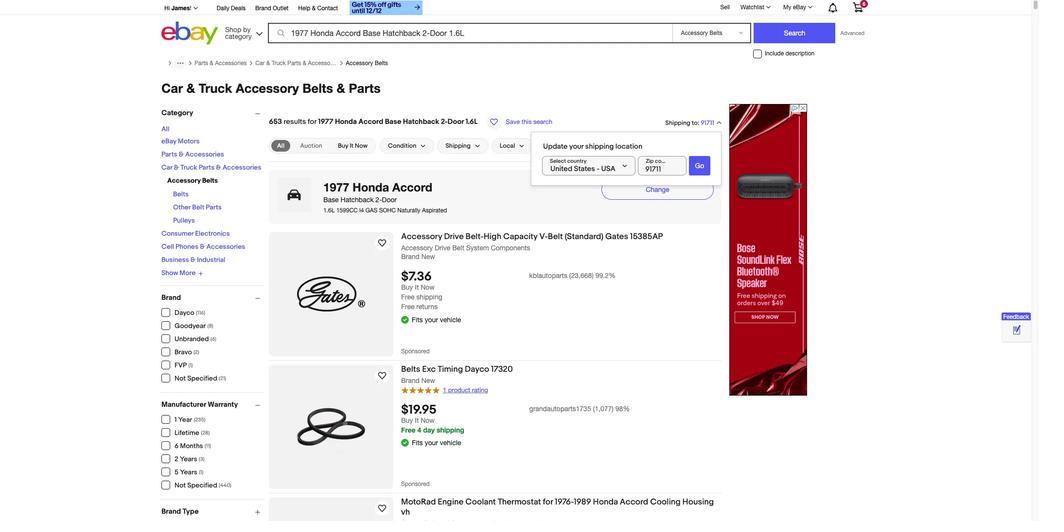 Task type: describe. For each thing, give the bounding box(es) containing it.
car & truck accessory belts & parts
[[162, 81, 381, 96]]

motorad engine coolant thermostat for 1976-1989 honda accord cooling housing vh link
[[401, 498, 722, 520]]

2 years (3)
[[175, 455, 205, 464]]

electronics
[[195, 230, 230, 238]]

pulleys link
[[173, 216, 195, 225]]

(standard)
[[565, 232, 604, 242]]

accessory belts link
[[346, 60, 388, 67]]

1977 inside 1977 honda accord base hatchback 2-door 1.6l 1599cc l4 gas sohc naturally aspirated
[[323, 180, 349, 194]]

91711
[[701, 119, 715, 127]]

lifetime (28)
[[175, 429, 210, 437]]

components
[[491, 244, 531, 252]]

truck inside the ebay motors parts & accessories car & truck parts & accessories
[[180, 163, 197, 172]]

exc
[[422, 365, 436, 375]]

cell phones & accessories link
[[162, 243, 245, 251]]

truck for parts
[[272, 60, 286, 67]]

1 product rating link
[[401, 386, 488, 394]]

advanced link
[[836, 23, 870, 43]]

phones
[[176, 243, 199, 251]]

my ebay
[[784, 4, 807, 11]]

2- inside 1977 honda accord base hatchback 2-door 1.6l 1599cc l4 gas sohc naturally aspirated
[[376, 196, 382, 204]]

sell link
[[716, 4, 735, 11]]

update your shipping location
[[543, 142, 643, 151]]

1599cc
[[336, 207, 358, 214]]

0 vertical spatial base
[[385, 117, 402, 126]]

accessory drive belt-high capacity v-belt (standard) gates 15385ap link
[[401, 232, 722, 244]]

All selected text field
[[277, 142, 285, 150]]

capacity
[[504, 232, 538, 242]]

motorad engine coolant thermostat for 1976-1989 honda accord cooling housing vh heading
[[401, 498, 714, 518]]

show
[[162, 269, 178, 277]]

accord inside 1977 honda accord base hatchback 2-door 1.6l 1599cc l4 gas sohc naturally aspirated
[[392, 180, 433, 194]]

truck for accessory
[[199, 81, 232, 96]]

honda inside motorad engine coolant thermostat for 1976-1989 honda accord cooling housing vh
[[593, 498, 618, 507]]

cooling
[[650, 498, 681, 507]]

not for manufacturer warranty
[[175, 482, 186, 490]]

2 and text__icon image from the top
[[401, 439, 409, 446]]

1 year (235)
[[175, 416, 206, 424]]

business & industrial link
[[162, 256, 225, 264]]

6
[[175, 442, 179, 450]]

daily
[[217, 5, 230, 12]]

fvp (1)
[[175, 361, 193, 370]]

2 fits from the top
[[412, 439, 423, 447]]

housing
[[683, 498, 714, 507]]

aspirated
[[422, 207, 447, 214]]

belts inside belts exc timing  dayco  17320 brand new
[[401, 365, 421, 375]]

show more
[[162, 269, 196, 277]]

include description
[[765, 50, 815, 57]]

(2)
[[194, 349, 199, 356]]

motorad
[[401, 498, 436, 507]]

account navigation
[[162, 0, 871, 17]]

(21)
[[219, 376, 226, 382]]

shipping
[[666, 119, 691, 127]]

kblautoparts (23,668) 99.2% buy it now free shipping free returns
[[401, 272, 616, 311]]

feedback
[[1004, 314, 1030, 321]]

motorad engine coolant thermostat for 1976-1989 honda accord cooling housing vh
[[401, 498, 714, 518]]

(8)
[[208, 323, 213, 329]]

years for 5 years
[[180, 468, 197, 477]]

description
[[786, 50, 815, 57]]

to
[[692, 119, 698, 127]]

(28)
[[201, 430, 210, 436]]

manufacturer warranty button
[[162, 400, 265, 409]]

1 vertical spatial parts & accessories link
[[162, 150, 224, 159]]

fits your vehicle for 2nd and text__icon
[[412, 439, 461, 447]]

fvp
[[175, 361, 187, 370]]

industrial
[[197, 256, 225, 264]]

belts exc timing  dayco  17320 brand new
[[401, 365, 513, 385]]

advanced
[[841, 30, 865, 36]]

consumer
[[162, 230, 194, 238]]

gas
[[366, 207, 378, 214]]

naturally
[[398, 207, 421, 214]]

0 vertical spatial shipping
[[585, 142, 614, 151]]

belt-
[[466, 232, 484, 242]]

my
[[784, 4, 792, 11]]

manufacturer
[[162, 400, 206, 409]]

product
[[448, 387, 470, 394]]

category
[[162, 108, 193, 118]]

0 vertical spatial hatchback
[[403, 117, 439, 126]]

parts inside belts other belt parts pulleys
[[206, 203, 222, 212]]

0 horizontal spatial dayco
[[175, 309, 194, 317]]

0 vertical spatial accessory belts
[[346, 60, 388, 67]]

1 horizontal spatial 1.6l
[[466, 117, 478, 126]]

(23,668)
[[570, 272, 594, 280]]

0 vertical spatial your
[[570, 142, 584, 151]]

0 horizontal spatial accord
[[359, 117, 384, 126]]

(440)
[[219, 483, 232, 489]]

belts link
[[173, 190, 189, 198]]

0 vertical spatial for
[[308, 117, 317, 126]]

it for shipping
[[415, 284, 419, 292]]

buy it now link
[[332, 140, 374, 152]]

your shopping cart contains 6 items image
[[853, 2, 864, 12]]

brand inside accessory drive belt-high capacity v-belt (standard) gates 15385ap accessory drive belt system components brand new
[[401, 253, 420, 261]]

not specified (21)
[[175, 375, 226, 383]]

1 horizontal spatial 2-
[[441, 117, 448, 126]]

show more button
[[162, 269, 203, 278]]

free for shipping
[[401, 294, 415, 301]]

contact
[[317, 5, 338, 12]]

gates
[[606, 232, 629, 242]]

0 vertical spatial drive
[[444, 232, 464, 242]]

brand button
[[162, 293, 265, 302]]

653 results for 1977 honda accord base hatchback 2-door 1.6l
[[269, 117, 478, 126]]

sohc
[[379, 207, 396, 214]]

it for 4
[[415, 417, 419, 424]]

1 vertical spatial all link
[[271, 140, 291, 152]]

1 vertical spatial belt
[[548, 232, 563, 242]]

deals
[[231, 5, 246, 12]]

ebay inside account 'navigation'
[[793, 4, 807, 11]]

this
[[522, 118, 532, 126]]

buy for shipping
[[401, 284, 413, 292]]

high
[[484, 232, 502, 242]]

1 vertical spatial car & truck parts & accessories link
[[162, 163, 261, 172]]

1 fits from the top
[[412, 316, 423, 324]]

accessory drive belt-high capacity v-belt (standard) gates 15385ap accessory drive belt system components brand new
[[401, 232, 663, 261]]

change
[[646, 186, 670, 194]]

17320
[[491, 365, 513, 375]]

honda inside 1977 honda accord base hatchback 2-door 1.6l 1599cc l4 gas sohc naturally aspirated
[[353, 180, 389, 194]]

0 horizontal spatial all link
[[162, 125, 170, 133]]

15385ap
[[631, 232, 663, 242]]

0 vertical spatial car & truck parts & accessories link
[[256, 60, 340, 67]]

advertisement region
[[730, 104, 808, 396]]

specified for manufacturer warranty
[[187, 482, 217, 490]]

daily deals link
[[217, 3, 246, 14]]

1 vertical spatial your
[[425, 316, 438, 324]]

5
[[175, 468, 179, 477]]

accessory drive belt-high capacity v-belt (standard) gates 15385ap image
[[297, 277, 365, 312]]

0 vertical spatial now
[[355, 142, 368, 150]]

accord inside motorad engine coolant thermostat for 1976-1989 honda accord cooling housing vh
[[620, 498, 649, 507]]

2 vehicle from the top
[[440, 439, 461, 447]]

car for car & truck accessory belts & parts
[[162, 81, 183, 96]]

day
[[423, 426, 435, 434]]



Task type: locate. For each thing, give the bounding box(es) containing it.
hatchback inside 1977 honda accord base hatchback 2-door 1.6l 1599cc l4 gas sohc naturally aspirated
[[341, 196, 374, 204]]

Zip code text field
[[638, 156, 687, 176]]

2 specified from the top
[[187, 482, 217, 490]]

shipping inside kblautoparts (23,668) 99.2% buy it now free shipping free returns
[[417, 294, 443, 301]]

now inside kblautoparts (23,668) 99.2% buy it now free shipping free returns
[[421, 284, 435, 292]]

free left returns
[[401, 303, 415, 311]]

accord
[[359, 117, 384, 126], [392, 180, 433, 194], [620, 498, 649, 507]]

2 horizontal spatial accord
[[620, 498, 649, 507]]

new inside accessory drive belt-high capacity v-belt (standard) gates 15385ap accessory drive belt system components brand new
[[422, 253, 435, 261]]

1977 up 1599cc
[[323, 180, 349, 194]]

your down "day" on the bottom
[[425, 439, 438, 447]]

years right 5
[[180, 468, 197, 477]]

fits your vehicle for first and text__icon from the top of the main content containing $7.36
[[412, 316, 461, 324]]

shipping right "day" on the bottom
[[437, 426, 465, 434]]

2 fits your vehicle from the top
[[412, 439, 461, 447]]

6 months (11)
[[175, 442, 211, 450]]

all link
[[162, 125, 170, 133], [271, 140, 291, 152]]

1 vertical spatial not
[[175, 482, 186, 490]]

(1) down (3)
[[199, 469, 204, 476]]

0 horizontal spatial truck
[[180, 163, 197, 172]]

cell
[[162, 243, 174, 251]]

0 vertical spatial ebay
[[793, 4, 807, 11]]

belts other belt parts pulleys
[[173, 190, 222, 225]]

it up returns
[[415, 284, 419, 292]]

belts exc timing  dayco  17320 image
[[297, 393, 365, 461]]

2 vertical spatial car
[[162, 163, 172, 172]]

98%
[[616, 405, 630, 413]]

not for brand
[[175, 375, 186, 383]]

business
[[162, 256, 189, 264]]

0 horizontal spatial for
[[308, 117, 317, 126]]

it down the 653 results for 1977 honda accord base hatchback 2-door 1.6l
[[350, 142, 354, 150]]

0 vertical spatial 1.6l
[[466, 117, 478, 126]]

buy inside kblautoparts (23,668) 99.2% buy it now free shipping free returns
[[401, 284, 413, 292]]

belt inside belts other belt parts pulleys
[[192, 203, 204, 212]]

1.6l left 1599cc
[[323, 207, 335, 214]]

all link up the "ebay motors" link at the top of the page
[[162, 125, 170, 133]]

belts exc timing  dayco  17320 link
[[401, 365, 722, 377]]

engine
[[438, 498, 464, 507]]

1 vertical spatial vehicle
[[440, 439, 461, 447]]

not specified (440)
[[175, 482, 232, 490]]

new down 'exc' in the bottom of the page
[[422, 377, 435, 385]]

all down the 653
[[277, 142, 285, 150]]

1 horizontal spatial for
[[543, 498, 553, 507]]

1 vertical spatial dayco
[[465, 365, 489, 375]]

0 horizontal spatial 2-
[[376, 196, 382, 204]]

pulleys
[[173, 216, 195, 225]]

2 vertical spatial accord
[[620, 498, 649, 507]]

1 vehicle from the top
[[440, 316, 461, 324]]

car for car & truck parts & accessories
[[256, 60, 265, 67]]

dayco up rating
[[465, 365, 489, 375]]

it
[[350, 142, 354, 150], [415, 284, 419, 292], [415, 417, 419, 424]]

accessory drive belt-high capacity v-belt (standard) gates 15385ap heading
[[401, 232, 663, 242]]

1 not from the top
[[175, 375, 186, 383]]

0 vertical spatial parts & accessories link
[[195, 60, 247, 67]]

2 vertical spatial it
[[415, 417, 419, 424]]

1989
[[574, 498, 591, 507]]

car & truck parts & accessories
[[256, 60, 340, 67]]

fits your vehicle down returns
[[412, 316, 461, 324]]

car up car & truck accessory belts & parts
[[256, 60, 265, 67]]

1 vertical spatial years
[[180, 468, 197, 477]]

1 vertical spatial specified
[[187, 482, 217, 490]]

and text__icon image
[[401, 315, 409, 323], [401, 439, 409, 446]]

main content
[[269, 104, 722, 521]]

bravo
[[175, 348, 192, 357]]

brand left outlet
[[255, 5, 271, 12]]

honda up the gas
[[353, 180, 389, 194]]

2 vertical spatial honda
[[593, 498, 618, 507]]

specified down 5 years (1)
[[187, 482, 217, 490]]

2 not from the top
[[175, 482, 186, 490]]

1 horizontal spatial dayco
[[465, 365, 489, 375]]

help & contact link
[[298, 3, 338, 14]]

returns
[[417, 303, 438, 311]]

0 vertical spatial accord
[[359, 117, 384, 126]]

door inside 1977 honda accord base hatchback 2-door 1.6l 1599cc l4 gas sohc naturally aspirated
[[382, 196, 397, 204]]

belt left system
[[453, 244, 465, 252]]

lifetime
[[175, 429, 199, 437]]

$19.95
[[401, 403, 437, 418]]

0 vertical spatial truck
[[272, 60, 286, 67]]

1 vertical spatial drive
[[435, 244, 451, 252]]

brand inside belts exc timing  dayco  17320 brand new
[[401, 377, 420, 385]]

0 horizontal spatial all
[[162, 125, 170, 133]]

1 vertical spatial 1
[[175, 416, 177, 424]]

rating
[[472, 387, 488, 394]]

coolant
[[466, 498, 496, 507]]

free left 4
[[401, 426, 416, 434]]

banner containing sell
[[162, 0, 871, 47]]

None submit
[[754, 23, 836, 43], [689, 156, 711, 176], [754, 23, 836, 43], [689, 156, 711, 176]]

warranty
[[208, 400, 238, 409]]

get an extra 15% off image
[[350, 0, 423, 15]]

buy for 4
[[401, 417, 413, 424]]

2 vertical spatial free
[[401, 426, 416, 434]]

belts exc timing  dayco  17320 heading
[[401, 365, 513, 375]]

(1) inside fvp (1)
[[189, 362, 193, 369]]

0 vertical spatial 2-
[[441, 117, 448, 126]]

:
[[698, 119, 700, 127]]

accord left cooling
[[620, 498, 649, 507]]

1 vertical spatial buy
[[401, 284, 413, 292]]

(1) right fvp
[[189, 362, 193, 369]]

1 for year
[[175, 416, 177, 424]]

it inside buy it now link
[[350, 142, 354, 150]]

1 vertical spatial fits your vehicle
[[412, 439, 461, 447]]

99.2%
[[596, 272, 616, 280]]

manufacturer warranty
[[162, 400, 238, 409]]

all link down the 653
[[271, 140, 291, 152]]

accessory
[[346, 60, 373, 67], [236, 81, 299, 96], [167, 177, 201, 185], [401, 232, 442, 242], [401, 244, 433, 252]]

new up "$7.36" at bottom
[[422, 253, 435, 261]]

brand outlet
[[255, 5, 289, 12]]

0 horizontal spatial 1.6l
[[323, 207, 335, 214]]

ebay motors parts & accessories car & truck parts & accessories
[[162, 137, 261, 172]]

0 vertical spatial 1977
[[318, 117, 334, 126]]

outlet
[[273, 5, 289, 12]]

1 horizontal spatial (1)
[[199, 469, 204, 476]]

and text__icon image down "$7.36" at bottom
[[401, 315, 409, 323]]

2 vertical spatial now
[[421, 417, 435, 424]]

1 new from the top
[[422, 253, 435, 261]]

ebay right the my
[[793, 4, 807, 11]]

1 horizontal spatial hatchback
[[403, 117, 439, 126]]

1 vertical spatial 2-
[[376, 196, 382, 204]]

grandautoparts1735
[[530, 405, 591, 413]]

all up the "ebay motors" link at the top of the page
[[162, 125, 170, 133]]

belt right the other
[[192, 203, 204, 212]]

honda up buy it now link
[[335, 117, 357, 126]]

1 vertical spatial for
[[543, 498, 553, 507]]

drive left belt-
[[444, 232, 464, 242]]

consumer electronics cell phones & accessories business & industrial
[[162, 230, 245, 264]]

it inside grandautoparts1735 (1,077) 98% buy it now free 4 day shipping
[[415, 417, 419, 424]]

fits down returns
[[412, 316, 423, 324]]

watch motorad engine coolant thermostat for 1976-1989 honda accord cooling housing vh image
[[377, 503, 388, 515]]

0 horizontal spatial (1)
[[189, 362, 193, 369]]

1977 up auction
[[318, 117, 334, 126]]

(1,077)
[[593, 405, 614, 413]]

0 horizontal spatial hatchback
[[341, 196, 374, 204]]

0 vertical spatial (1)
[[189, 362, 193, 369]]

shipping up returns
[[417, 294, 443, 301]]

2 free from the top
[[401, 303, 415, 311]]

2-
[[441, 117, 448, 126], [376, 196, 382, 204]]

2 new from the top
[[422, 377, 435, 385]]

0 vertical spatial dayco
[[175, 309, 194, 317]]

belts
[[375, 60, 388, 67], [303, 81, 333, 96], [202, 177, 218, 185], [173, 190, 189, 198], [401, 365, 421, 375]]

accord up buy it now
[[359, 117, 384, 126]]

1 vertical spatial it
[[415, 284, 419, 292]]

for left 1976-
[[543, 498, 553, 507]]

not down 5
[[175, 482, 186, 490]]

truck
[[272, 60, 286, 67], [199, 81, 232, 96], [180, 163, 197, 172]]

brand up "$7.36" at bottom
[[401, 253, 420, 261]]

specified left (21)
[[187, 375, 217, 383]]

1 vertical spatial car
[[162, 81, 183, 96]]

now up "day" on the bottom
[[421, 417, 435, 424]]

0 vertical spatial fits your vehicle
[[412, 316, 461, 324]]

truck up car & truck accessory belts & parts
[[272, 60, 286, 67]]

banner
[[162, 0, 871, 47]]

1 vertical spatial 1977
[[323, 180, 349, 194]]

1 vertical spatial truck
[[199, 81, 232, 96]]

car & truck parts & accessories link down motors
[[162, 163, 261, 172]]

brand right watch belts exc timing  dayco  17320 "image"
[[401, 377, 420, 385]]

1 horizontal spatial accessory belts
[[346, 60, 388, 67]]

buy inside grandautoparts1735 (1,077) 98% buy it now free 4 day shipping
[[401, 417, 413, 424]]

1 vertical spatial now
[[421, 284, 435, 292]]

brand outlet link
[[255, 3, 289, 14]]

1 vertical spatial (1)
[[199, 469, 204, 476]]

car
[[256, 60, 265, 67], [162, 81, 183, 96], [162, 163, 172, 172]]

1 vertical spatial accessory belts
[[167, 177, 218, 185]]

2 vertical spatial your
[[425, 439, 438, 447]]

your down returns
[[425, 316, 438, 324]]

0 horizontal spatial ebay
[[162, 137, 176, 145]]

0 horizontal spatial door
[[382, 196, 397, 204]]

car & truck parts & accessories link up car & truck accessory belts & parts
[[256, 60, 340, 67]]

sell
[[721, 4, 730, 11]]

0 vertical spatial new
[[422, 253, 435, 261]]

1 left year
[[175, 416, 177, 424]]

free
[[401, 294, 415, 301], [401, 303, 415, 311], [401, 426, 416, 434]]

buy it now
[[338, 142, 368, 150]]

1977
[[318, 117, 334, 126], [323, 180, 349, 194]]

& inside account 'navigation'
[[312, 5, 316, 12]]

car down the "ebay motors" link at the top of the page
[[162, 163, 172, 172]]

0 horizontal spatial base
[[323, 196, 339, 204]]

1 vertical spatial base
[[323, 196, 339, 204]]

5 years (1)
[[175, 468, 204, 477]]

2 vertical spatial buy
[[401, 417, 413, 424]]

it up 4
[[415, 417, 419, 424]]

now for shipping
[[421, 284, 435, 292]]

shipping left location
[[585, 142, 614, 151]]

1 horizontal spatial door
[[448, 117, 464, 126]]

change button
[[602, 180, 714, 200]]

your
[[570, 142, 584, 151], [425, 316, 438, 324], [425, 439, 438, 447]]

main content containing $7.36
[[269, 104, 722, 521]]

now up returns
[[421, 284, 435, 292]]

results
[[284, 117, 306, 126]]

1 horizontal spatial truck
[[199, 81, 232, 96]]

accord up naturally
[[392, 180, 433, 194]]

auction link
[[294, 140, 328, 152]]

dayco
[[175, 309, 194, 317], [465, 365, 489, 375]]

drive left system
[[435, 244, 451, 252]]

and text__icon image down $19.95
[[401, 439, 409, 446]]

motors
[[178, 137, 200, 145]]

shipping inside grandautoparts1735 (1,077) 98% buy it now free 4 day shipping
[[437, 426, 465, 434]]

0 vertical spatial buy
[[338, 142, 348, 150]]

base inside 1977 honda accord base hatchback 2-door 1.6l 1599cc l4 gas sohc naturally aspirated
[[323, 196, 339, 204]]

kblautoparts
[[530, 272, 568, 280]]

base
[[385, 117, 402, 126], [323, 196, 339, 204]]

1 horizontal spatial all link
[[271, 140, 291, 152]]

ebay inside the ebay motors parts & accessories car & truck parts & accessories
[[162, 137, 176, 145]]

now for 4
[[421, 417, 435, 424]]

fits your vehicle down "day" on the bottom
[[412, 439, 461, 447]]

1 and text__icon image from the top
[[401, 315, 409, 323]]

now inside grandautoparts1735 (1,077) 98% buy it now free 4 day shipping
[[421, 417, 435, 424]]

honda
[[335, 117, 357, 126], [353, 180, 389, 194], [593, 498, 618, 507]]

brand up dayco (116)
[[162, 293, 181, 302]]

1 fits your vehicle from the top
[[412, 316, 461, 324]]

fits your vehicle
[[412, 316, 461, 324], [412, 439, 461, 447]]

not down fvp
[[175, 375, 186, 383]]

1 vertical spatial shipping
[[417, 294, 443, 301]]

hatchback
[[403, 117, 439, 126], [341, 196, 374, 204]]

belts inside belts other belt parts pulleys
[[173, 190, 189, 198]]

consumer electronics link
[[162, 230, 230, 238]]

specified for brand
[[187, 375, 217, 383]]

0 vertical spatial door
[[448, 117, 464, 126]]

1 vertical spatial all
[[277, 142, 285, 150]]

0 vertical spatial free
[[401, 294, 415, 301]]

for inside motorad engine coolant thermostat for 1976-1989 honda accord cooling housing vh
[[543, 498, 553, 507]]

0 vertical spatial belt
[[192, 203, 204, 212]]

shipping to : 91711
[[666, 119, 715, 127]]

truck up category dropdown button at the top left
[[199, 81, 232, 96]]

1 vertical spatial free
[[401, 303, 415, 311]]

1.6l inside 1977 honda accord base hatchback 2-door 1.6l 1599cc l4 gas sohc naturally aspirated
[[323, 207, 335, 214]]

accessories inside "consumer electronics cell phones & accessories business & industrial"
[[206, 243, 245, 251]]

0 vertical spatial all link
[[162, 125, 170, 133]]

1 specified from the top
[[187, 375, 217, 383]]

watchlist
[[741, 4, 765, 11]]

save this search button
[[484, 114, 555, 130]]

0 vertical spatial and text__icon image
[[401, 315, 409, 323]]

fits down 4
[[412, 439, 423, 447]]

drive
[[444, 232, 464, 242], [435, 244, 451, 252]]

0 vertical spatial honda
[[335, 117, 357, 126]]

your right update
[[570, 142, 584, 151]]

1.6l left save
[[466, 117, 478, 126]]

2 vertical spatial truck
[[180, 163, 197, 172]]

watch belts exc timing  dayco  17320 image
[[377, 370, 388, 382]]

dayco up goodyear
[[175, 309, 194, 317]]

2 horizontal spatial belt
[[548, 232, 563, 242]]

honda right 1989
[[593, 498, 618, 507]]

truck down motors
[[180, 163, 197, 172]]

(1) inside 5 years (1)
[[199, 469, 204, 476]]

goodyear (8)
[[175, 322, 213, 330]]

1 vertical spatial and text__icon image
[[401, 439, 409, 446]]

3 free from the top
[[401, 426, 416, 434]]

1 horizontal spatial base
[[385, 117, 402, 126]]

0 vertical spatial all
[[162, 125, 170, 133]]

0 vertical spatial specified
[[187, 375, 217, 383]]

years for 2 years
[[180, 455, 197, 464]]

0 vertical spatial fits
[[412, 316, 423, 324]]

2 vertical spatial shipping
[[437, 426, 465, 434]]

brand inside account 'navigation'
[[255, 5, 271, 12]]

1 horizontal spatial belt
[[453, 244, 465, 252]]

car inside the ebay motors parts & accessories car & truck parts & accessories
[[162, 163, 172, 172]]

1.6l
[[466, 117, 478, 126], [323, 207, 335, 214]]

years right 2
[[180, 455, 197, 464]]

it inside kblautoparts (23,668) 99.2% buy it now free shipping free returns
[[415, 284, 419, 292]]

free inside grandautoparts1735 (1,077) 98% buy it now free 4 day shipping
[[401, 426, 416, 434]]

1 free from the top
[[401, 294, 415, 301]]

save
[[506, 118, 520, 126]]

ebay
[[793, 4, 807, 11], [162, 137, 176, 145]]

1977 honda accord base hatchback 2-door 1.6l 1599cc l4 gas sohc naturally aspirated
[[323, 180, 447, 214]]

l4
[[360, 207, 364, 214]]

free for 4
[[401, 426, 416, 434]]

2 vertical spatial belt
[[453, 244, 465, 252]]

0 vertical spatial it
[[350, 142, 354, 150]]

1 left the product
[[443, 387, 447, 394]]

(11)
[[205, 443, 211, 449]]

accessory belts
[[346, 60, 388, 67], [167, 177, 218, 185]]

1 vertical spatial 1.6l
[[323, 207, 335, 214]]

new inside belts exc timing  dayco  17320 brand new
[[422, 377, 435, 385]]

for right results
[[308, 117, 317, 126]]

1 for product
[[443, 387, 447, 394]]

not
[[175, 375, 186, 383], [175, 482, 186, 490]]

0 vertical spatial years
[[180, 455, 197, 464]]

car up "category" on the left top of the page
[[162, 81, 183, 96]]

0 horizontal spatial belt
[[192, 203, 204, 212]]

dayco (116)
[[175, 309, 205, 317]]

0 horizontal spatial accessory belts
[[167, 177, 218, 185]]

year
[[178, 416, 192, 424]]

watch accessory drive belt-high capacity v-belt (standard) gates 15385ap image
[[377, 237, 388, 249]]

belt left (standard)
[[548, 232, 563, 242]]

1 vertical spatial honda
[[353, 180, 389, 194]]

0 vertical spatial car
[[256, 60, 265, 67]]

years
[[180, 455, 197, 464], [180, 468, 197, 477]]

accessories
[[215, 60, 247, 67], [308, 60, 340, 67], [185, 150, 224, 159], [223, 163, 261, 172], [206, 243, 245, 251]]

all inside 'link'
[[277, 142, 285, 150]]

free down "$7.36" at bottom
[[401, 294, 415, 301]]

now down the 653 results for 1977 honda accord base hatchback 2-door 1.6l
[[355, 142, 368, 150]]

1 vertical spatial fits
[[412, 439, 423, 447]]

grandautoparts1735 (1,077) 98% buy it now free 4 day shipping
[[401, 405, 630, 434]]

ebay left motors
[[162, 137, 176, 145]]

dayco inside belts exc timing  dayco  17320 brand new
[[465, 365, 489, 375]]

1 vertical spatial door
[[382, 196, 397, 204]]

0 vertical spatial not
[[175, 375, 186, 383]]

other
[[173, 203, 191, 212]]



Task type: vqa. For each thing, say whether or not it's contained in the screenshot.
the left Find
no



